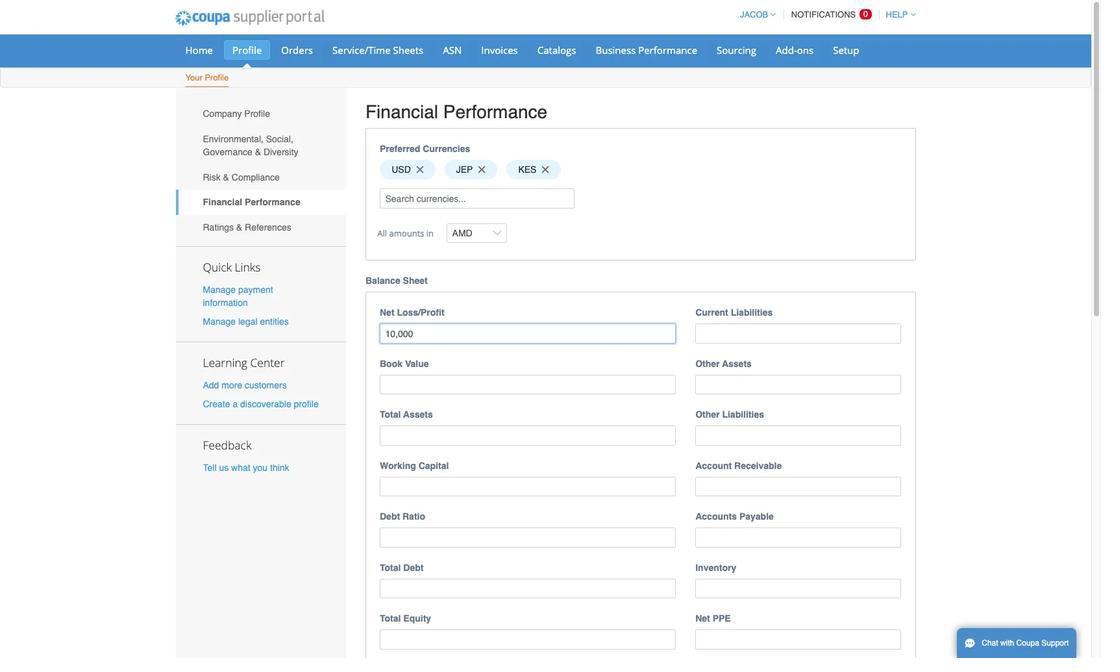 Task type: describe. For each thing, give the bounding box(es) containing it.
entities
[[260, 316, 289, 327]]

a
[[233, 399, 238, 409]]

what
[[231, 463, 251, 473]]

total for total debt
[[380, 563, 401, 573]]

working
[[380, 461, 416, 471]]

total assets
[[380, 410, 433, 420]]

current
[[696, 308, 729, 318]]

environmental, social, governance & diversity link
[[176, 126, 346, 165]]

references
[[245, 222, 292, 233]]

discoverable
[[240, 399, 292, 409]]

Net Loss/Profit text field
[[380, 324, 676, 344]]

total for total assets
[[380, 410, 401, 420]]

sourcing link
[[709, 40, 765, 60]]

0 vertical spatial financial performance
[[366, 101, 548, 122]]

tell us what you think button
[[203, 461, 289, 474]]

add-ons link
[[768, 40, 823, 60]]

assets for other assets
[[723, 359, 752, 369]]

create
[[203, 399, 230, 409]]

environmental,
[[203, 134, 264, 144]]

inventory
[[696, 563, 737, 573]]

ratings & references
[[203, 222, 292, 233]]

balance
[[366, 276, 401, 286]]

usd
[[392, 164, 411, 175]]

business performance
[[596, 44, 698, 57]]

catalogs
[[538, 44, 577, 57]]

manage for manage payment information
[[203, 284, 236, 295]]

kes option
[[507, 160, 561, 180]]

coupa supplier portal image
[[166, 2, 333, 34]]

0 horizontal spatial financial performance
[[203, 197, 301, 207]]

home link
[[177, 40, 222, 60]]

chat with coupa support
[[982, 639, 1070, 648]]

performance for business performance link
[[639, 44, 698, 57]]

sourcing
[[717, 44, 757, 57]]

& for compliance
[[223, 172, 229, 182]]

chat with coupa support button
[[958, 628, 1077, 658]]

Accounts Payable text field
[[696, 528, 902, 548]]

net ppe
[[696, 614, 731, 624]]

ratings & references link
[[176, 215, 346, 240]]

profile
[[294, 399, 319, 409]]

invoices link
[[473, 40, 527, 60]]

with
[[1001, 639, 1015, 648]]

all
[[378, 227, 387, 239]]

Account Receivable text field
[[696, 477, 902, 497]]

quick
[[203, 259, 232, 275]]

service/time sheets
[[333, 44, 424, 57]]

total debt
[[380, 563, 424, 573]]

book
[[380, 359, 403, 369]]

jep
[[457, 164, 473, 175]]

in
[[427, 227, 434, 239]]

payment
[[238, 284, 273, 295]]

service/time
[[333, 44, 391, 57]]

learning center
[[203, 355, 285, 370]]

1 vertical spatial performance
[[444, 101, 548, 122]]

profile for company profile
[[244, 109, 270, 119]]

other for other assets
[[696, 359, 720, 369]]

compliance
[[232, 172, 280, 182]]

quick links
[[203, 259, 261, 275]]

notifications
[[792, 10, 856, 19]]

amounts
[[389, 227, 425, 239]]

ratings
[[203, 222, 234, 233]]

net loss/profit
[[380, 308, 445, 318]]

learning
[[203, 355, 247, 370]]

add
[[203, 380, 219, 390]]

Total Assets text field
[[380, 426, 676, 446]]

coupa
[[1017, 639, 1040, 648]]

environmental, social, governance & diversity
[[203, 134, 299, 157]]

account receivable
[[696, 461, 782, 471]]

balance sheet
[[366, 276, 428, 286]]

preferred currencies
[[380, 143, 471, 154]]

Total Equity text field
[[380, 630, 676, 650]]

tell us what you think
[[203, 463, 289, 473]]

sheet
[[403, 276, 428, 286]]

add more customers
[[203, 380, 287, 390]]

add more customers link
[[203, 380, 287, 390]]

setup link
[[825, 40, 868, 60]]

risk & compliance link
[[176, 165, 346, 190]]

capital
[[419, 461, 449, 471]]

orders link
[[273, 40, 322, 60]]

governance
[[203, 147, 253, 157]]

Total Debt text field
[[380, 579, 676, 599]]

total for total equity
[[380, 614, 401, 624]]

ratio
[[403, 512, 426, 522]]

manage for manage legal entities
[[203, 316, 236, 327]]

ppe
[[713, 614, 731, 624]]

Net PPE text field
[[696, 630, 902, 650]]

1 horizontal spatial debt
[[404, 563, 424, 573]]

service/time sheets link
[[324, 40, 432, 60]]

preferred
[[380, 143, 421, 154]]

social,
[[266, 134, 294, 144]]

profile inside profile link
[[233, 44, 262, 57]]

your profile link
[[185, 70, 229, 87]]

performance for financial performance link
[[245, 197, 301, 207]]

asn link
[[435, 40, 471, 60]]

Other Assets text field
[[696, 375, 902, 395]]



Task type: vqa. For each thing, say whether or not it's contained in the screenshot.
rightmost "with"
no



Task type: locate. For each thing, give the bounding box(es) containing it.
2 horizontal spatial &
[[255, 147, 261, 157]]

ons
[[798, 44, 814, 57]]

risk & compliance
[[203, 172, 280, 182]]

links
[[235, 259, 261, 275]]

& right risk
[[223, 172, 229, 182]]

0 vertical spatial performance
[[639, 44, 698, 57]]

profile right your
[[205, 73, 229, 83]]

financial up ratings
[[203, 197, 242, 207]]

1 vertical spatial assets
[[403, 410, 433, 420]]

financial performance up currencies
[[366, 101, 548, 122]]

1 vertical spatial other
[[696, 410, 720, 420]]

liabilities for current liabilities
[[731, 308, 773, 318]]

current liabilities
[[696, 308, 773, 318]]

other assets
[[696, 359, 752, 369]]

debt
[[380, 512, 400, 522], [404, 563, 424, 573]]

Debt Ratio text field
[[380, 528, 676, 548]]

& left diversity
[[255, 147, 261, 157]]

net for net ppe
[[696, 614, 711, 624]]

Current Liabilities text field
[[696, 324, 902, 344]]

other down current at the right top of page
[[696, 359, 720, 369]]

invoices
[[482, 44, 518, 57]]

1 vertical spatial profile
[[205, 73, 229, 83]]

1 horizontal spatial financial
[[366, 101, 439, 122]]

profile link
[[224, 40, 270, 60]]

2 total from the top
[[380, 563, 401, 573]]

notifications 0
[[792, 9, 869, 19]]

Other Liabilities text field
[[696, 426, 902, 446]]

receivable
[[735, 461, 782, 471]]

company profile link
[[176, 101, 346, 126]]

1 vertical spatial financial performance
[[203, 197, 301, 207]]

net left ppe
[[696, 614, 711, 624]]

0 horizontal spatial &
[[223, 172, 229, 182]]

0 vertical spatial assets
[[723, 359, 752, 369]]

feedback
[[203, 437, 252, 453]]

Working Capital text field
[[380, 477, 676, 497]]

selected list box
[[376, 156, 907, 183]]

manage payment information
[[203, 284, 273, 308]]

0 horizontal spatial financial
[[203, 197, 242, 207]]

1 vertical spatial total
[[380, 563, 401, 573]]

1 vertical spatial financial
[[203, 197, 242, 207]]

0 vertical spatial other
[[696, 359, 720, 369]]

manage legal entities link
[[203, 316, 289, 327]]

1 vertical spatial &
[[223, 172, 229, 182]]

0 horizontal spatial debt
[[380, 512, 400, 522]]

add-
[[776, 44, 798, 57]]

2 vertical spatial performance
[[245, 197, 301, 207]]

total left equity
[[380, 614, 401, 624]]

liabilities for other liabilities
[[723, 410, 765, 420]]

sheets
[[393, 44, 424, 57]]

liabilities right current at the right top of page
[[731, 308, 773, 318]]

profile down coupa supplier portal image
[[233, 44, 262, 57]]

risk
[[203, 172, 221, 182]]

0 vertical spatial total
[[380, 410, 401, 420]]

profile for your profile
[[205, 73, 229, 83]]

total down debt ratio
[[380, 563, 401, 573]]

performance right business
[[639, 44, 698, 57]]

account
[[696, 461, 732, 471]]

currencies
[[423, 143, 471, 154]]

financial
[[366, 101, 439, 122], [203, 197, 242, 207]]

asn
[[443, 44, 462, 57]]

2 vertical spatial &
[[236, 222, 242, 233]]

company
[[203, 109, 242, 119]]

manage legal entities
[[203, 316, 289, 327]]

other for other liabilities
[[696, 410, 720, 420]]

manage up information
[[203, 284, 236, 295]]

loss/profit
[[397, 308, 445, 318]]

information
[[203, 297, 248, 308]]

help link
[[881, 10, 916, 19]]

1 horizontal spatial &
[[236, 222, 242, 233]]

your
[[185, 73, 203, 83]]

0 vertical spatial financial
[[366, 101, 439, 122]]

1 vertical spatial debt
[[404, 563, 424, 573]]

liabilities up "account receivable"
[[723, 410, 765, 420]]

Book Value text field
[[380, 375, 676, 395]]

equity
[[404, 614, 431, 624]]

3 total from the top
[[380, 614, 401, 624]]

jep option
[[445, 160, 498, 180]]

Search currencies... field
[[380, 189, 575, 208]]

0 vertical spatial &
[[255, 147, 261, 157]]

jacob
[[741, 10, 769, 19]]

1 horizontal spatial performance
[[444, 101, 548, 122]]

0 vertical spatial net
[[380, 308, 395, 318]]

0 vertical spatial liabilities
[[731, 308, 773, 318]]

legal
[[238, 316, 258, 327]]

net down balance
[[380, 308, 395, 318]]

liabilities
[[731, 308, 773, 318], [723, 410, 765, 420]]

value
[[405, 359, 429, 369]]

1 other from the top
[[696, 359, 720, 369]]

2 other from the top
[[696, 410, 720, 420]]

accounts
[[696, 512, 737, 522]]

0 horizontal spatial performance
[[245, 197, 301, 207]]

& right ratings
[[236, 222, 242, 233]]

create a discoverable profile
[[203, 399, 319, 409]]

assets down value
[[403, 410, 433, 420]]

& for references
[[236, 222, 242, 233]]

0 horizontal spatial assets
[[403, 410, 433, 420]]

profile
[[233, 44, 262, 57], [205, 73, 229, 83], [244, 109, 270, 119]]

total
[[380, 410, 401, 420], [380, 563, 401, 573], [380, 614, 401, 624]]

tell
[[203, 463, 217, 473]]

manage inside "manage payment information"
[[203, 284, 236, 295]]

2 vertical spatial total
[[380, 614, 401, 624]]

performance up 'references'
[[245, 197, 301, 207]]

1 vertical spatial net
[[696, 614, 711, 624]]

debt ratio
[[380, 512, 426, 522]]

Inventory text field
[[696, 579, 902, 599]]

2 horizontal spatial performance
[[639, 44, 698, 57]]

profile inside the company profile link
[[244, 109, 270, 119]]

kes
[[519, 164, 537, 175]]

navigation containing notifications 0
[[735, 2, 916, 27]]

center
[[250, 355, 285, 370]]

0
[[864, 9, 869, 19]]

1 manage from the top
[[203, 284, 236, 295]]

debt left ratio
[[380, 512, 400, 522]]

profile inside your profile link
[[205, 73, 229, 83]]

total down book
[[380, 410, 401, 420]]

company profile
[[203, 109, 270, 119]]

manage payment information link
[[203, 284, 273, 308]]

net for net loss/profit
[[380, 308, 395, 318]]

&
[[255, 147, 261, 157], [223, 172, 229, 182], [236, 222, 242, 233]]

home
[[185, 44, 213, 57]]

book value
[[380, 359, 429, 369]]

assets for total assets
[[403, 410, 433, 420]]

0 horizontal spatial net
[[380, 308, 395, 318]]

add-ons
[[776, 44, 814, 57]]

other up account
[[696, 410, 720, 420]]

1 horizontal spatial net
[[696, 614, 711, 624]]

debt down ratio
[[404, 563, 424, 573]]

create a discoverable profile link
[[203, 399, 319, 409]]

1 horizontal spatial financial performance
[[366, 101, 548, 122]]

& inside environmental, social, governance & diversity
[[255, 147, 261, 157]]

customers
[[245, 380, 287, 390]]

your profile
[[185, 73, 229, 83]]

1 vertical spatial manage
[[203, 316, 236, 327]]

1 total from the top
[[380, 410, 401, 420]]

profile up environmental, social, governance & diversity link
[[244, 109, 270, 119]]

2 manage from the top
[[203, 316, 236, 327]]

working capital
[[380, 461, 449, 471]]

performance
[[639, 44, 698, 57], [444, 101, 548, 122], [245, 197, 301, 207]]

catalogs link
[[529, 40, 585, 60]]

1 horizontal spatial assets
[[723, 359, 752, 369]]

financial up preferred
[[366, 101, 439, 122]]

all amounts in
[[378, 227, 434, 239]]

usd option
[[380, 160, 436, 180]]

navigation
[[735, 2, 916, 27]]

assets
[[723, 359, 752, 369], [403, 410, 433, 420]]

support
[[1042, 639, 1070, 648]]

help
[[887, 10, 909, 19]]

0 vertical spatial profile
[[233, 44, 262, 57]]

net
[[380, 308, 395, 318], [696, 614, 711, 624]]

financial performance down compliance
[[203, 197, 301, 207]]

assets down current liabilities
[[723, 359, 752, 369]]

payable
[[740, 512, 774, 522]]

performance up currencies
[[444, 101, 548, 122]]

jacob link
[[735, 10, 777, 19]]

manage down information
[[203, 316, 236, 327]]

financial performance
[[366, 101, 548, 122], [203, 197, 301, 207]]

business
[[596, 44, 636, 57]]

2 vertical spatial profile
[[244, 109, 270, 119]]

chat
[[982, 639, 999, 648]]

0 vertical spatial manage
[[203, 284, 236, 295]]

1 vertical spatial liabilities
[[723, 410, 765, 420]]

0 vertical spatial debt
[[380, 512, 400, 522]]



